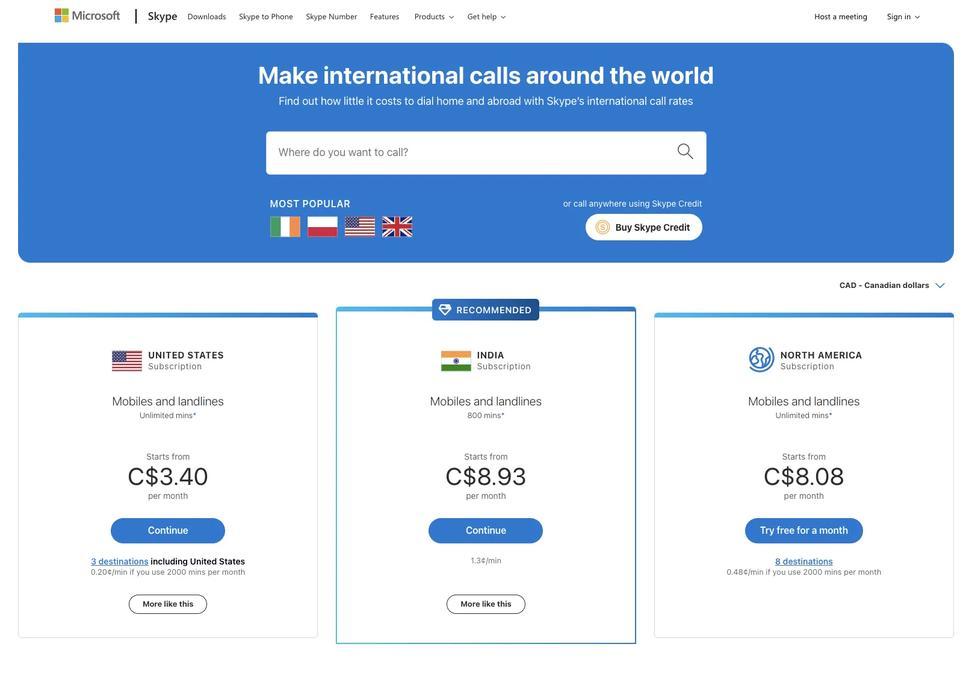 Task type: vqa. For each thing, say whether or not it's contained in the screenshot.
the 'united kingdom' image
yes



Task type: describe. For each thing, give the bounding box(es) containing it.
or call anywhere using skype credit
[[564, 198, 703, 208]]

united inside the '3 destinations including united states 0.20¢/min if you use 2000 mins per month'
[[190, 556, 217, 566]]

india subscription
[[478, 350, 532, 371]]

and inside the make international calls around the world find out how little it costs to dial home and abroad with skype's international call rates
[[467, 95, 485, 107]]

phone
[[271, 11, 293, 21]]

mobiles for c$8.93
[[431, 394, 471, 408]]

1 vertical spatial credit
[[664, 221, 691, 232]]

rates
[[669, 95, 694, 107]]

and for c$8.93
[[474, 394, 494, 408]]

month for for
[[820, 525, 849, 536]]

more like this for c$3.40
[[143, 599, 194, 608]]

destinations for c$8.08
[[784, 556, 834, 566]]

1 vertical spatial international
[[588, 95, 648, 107]]

0 horizontal spatial international
[[324, 60, 465, 89]]

skype right using
[[653, 198, 677, 208]]

use inside the '3 destinations including united states 0.20¢/min if you use 2000 mins per month'
[[152, 567, 165, 577]]

subscription for united
[[148, 361, 202, 371]]

and for c$3.40
[[156, 394, 175, 408]]

3 destinations button
[[91, 556, 149, 566]]

0.48¢/min
[[727, 567, 764, 577]]

skype number link
[[301, 1, 363, 30]]

more like this button for c$8.93
[[447, 595, 526, 614]]

continue for c$8.93
[[466, 525, 507, 536]]

north america subscription
[[781, 350, 863, 371]]

host a meeting link
[[805, 1, 878, 31]]

mobiles and landlines unlimited mins * for c$3.40
[[112, 394, 224, 420]]

calls
[[470, 60, 521, 89]]

in
[[905, 11, 912, 21]]

buy skype credit
[[616, 221, 691, 232]]

skype for skype
[[148, 8, 177, 23]]

meeting
[[840, 11, 868, 21]]

get help
[[468, 11, 497, 21]]

around
[[526, 60, 605, 89]]

make
[[258, 60, 319, 89]]

2 subscription from the left
[[478, 361, 532, 371]]

and for c$8.08
[[792, 394, 812, 408]]

dial
[[417, 95, 434, 107]]

buy
[[616, 221, 633, 232]]

0 vertical spatial credit
[[679, 198, 703, 208]]

8 destinations 0.48¢/min if you use 2000 mins per month
[[727, 556, 882, 577]]

anywhere
[[590, 198, 627, 208]]

0 vertical spatial a
[[834, 11, 838, 21]]

per inside the 8 destinations 0.48¢/min if you use 2000 mins per month
[[845, 567, 857, 577]]

this for c$8.93
[[498, 599, 512, 608]]

products button
[[407, 1, 464, 31]]

mins inside the 8 destinations 0.48¢/min if you use 2000 mins per month
[[825, 567, 843, 577]]

downloads link
[[182, 1, 232, 30]]

* for c$3.40
[[193, 410, 197, 420]]

skype to phone link
[[234, 1, 299, 30]]

month for c$8.93
[[482, 490, 506, 501]]

it
[[367, 95, 373, 107]]

products
[[415, 11, 445, 21]]

3
[[91, 556, 96, 566]]

c$8.93
[[446, 461, 527, 490]]

recommended
[[457, 304, 532, 315]]

like for c$3.40
[[164, 599, 177, 608]]

downloads
[[188, 11, 226, 21]]

ireland image
[[270, 212, 300, 242]]

per for c$8.08
[[785, 490, 798, 501]]

home
[[437, 95, 464, 107]]

0 vertical spatial to
[[262, 11, 269, 21]]

states inside the '3 destinations including united states 0.20¢/min if you use 2000 mins per month'
[[219, 556, 245, 566]]

per for c$8.93
[[466, 490, 479, 501]]

or
[[564, 198, 572, 208]]

unlimited for c$8.08
[[776, 410, 810, 420]]

month inside the '3 destinations including united states 0.20¢/min if you use 2000 mins per month'
[[222, 567, 245, 577]]

microsoft image
[[55, 8, 120, 22]]

1 vertical spatial a
[[812, 525, 818, 536]]

8 destinations button
[[776, 556, 834, 566]]

mins inside the '3 destinations including united states 0.20¢/min if you use 2000 mins per month'
[[189, 567, 206, 577]]

800
[[468, 410, 482, 420]]

try
[[761, 525, 775, 536]]

host
[[815, 11, 831, 21]]

sign in button
[[878, 1, 924, 31]]

starts from c$3.40 per month
[[128, 451, 209, 501]]

world
[[652, 60, 715, 89]]

* for c$8.08
[[830, 410, 833, 420]]

mobiles for c$8.08
[[749, 394, 790, 408]]

c$8.08
[[764, 461, 845, 490]]

with
[[524, 95, 545, 107]]

united kingdom image
[[382, 212, 412, 242]]

mobiles for c$3.40
[[112, 394, 153, 408]]

more for c$8.93
[[461, 599, 481, 608]]

mins for c$8.08
[[813, 410, 830, 420]]

number
[[329, 11, 357, 21]]

skype link
[[142, 1, 181, 33]]

united inside united states subscription
[[148, 350, 185, 361]]

month for c$8.08
[[800, 490, 825, 501]]

use inside the 8 destinations 0.48¢/min if you use 2000 mins per month
[[789, 567, 802, 577]]

0.20¢/min
[[91, 567, 128, 577]]

try free for a month
[[761, 525, 849, 536]]

using
[[629, 198, 650, 208]]

skype for skype number
[[306, 11, 327, 21]]

most popular
[[270, 198, 351, 209]]

2000 inside the 8 destinations 0.48¢/min if you use 2000 mins per month
[[804, 567, 823, 577]]

2000 inside the '3 destinations including united states 0.20¢/min if you use 2000 mins per month'
[[167, 567, 186, 577]]

features link
[[365, 1, 405, 30]]

mins for c$8.93
[[484, 410, 502, 420]]

mobiles and landlines unlimited mins * for c$8.08
[[749, 394, 861, 420]]

skype number
[[306, 11, 357, 21]]

states inside united states subscription
[[188, 350, 224, 361]]

starts for c$8.08
[[783, 451, 806, 461]]

sign in
[[888, 11, 912, 21]]

skype right buy
[[635, 221, 662, 232]]

starts from c$8.08 per month
[[764, 451, 845, 501]]

if inside the 8 destinations 0.48¢/min if you use 2000 mins per month
[[766, 567, 771, 577]]

help
[[482, 11, 497, 21]]



Task type: locate. For each thing, give the bounding box(es) containing it.
2 horizontal spatial subscription
[[781, 361, 835, 371]]

you inside the '3 destinations including united states 0.20¢/min if you use 2000 mins per month'
[[137, 567, 150, 577]]

and
[[467, 95, 485, 107], [156, 394, 175, 408], [474, 394, 494, 408], [792, 394, 812, 408]]

2 use from the left
[[789, 567, 802, 577]]

3 from from the left
[[808, 451, 827, 461]]

1 horizontal spatial international
[[588, 95, 648, 107]]

1 horizontal spatial more
[[461, 599, 481, 608]]

1 if from the left
[[130, 567, 134, 577]]

like down the '3 destinations including united states 0.20¢/min if you use 2000 mins per month'
[[164, 599, 177, 608]]

1 starts from the left
[[146, 451, 170, 461]]

0 horizontal spatial united
[[148, 350, 185, 361]]

mobiles and landlines unlimited mins * down united states subscription
[[112, 394, 224, 420]]

more down the '3 destinations including united states 0.20¢/min if you use 2000 mins per month'
[[143, 599, 162, 608]]

get
[[468, 11, 480, 21]]

most
[[270, 198, 300, 209]]

more like this button down 1.3¢/min
[[447, 595, 526, 614]]

2 more from the left
[[461, 599, 481, 608]]

india
[[478, 350, 505, 361]]

2 more like this from the left
[[461, 599, 512, 608]]

0 vertical spatial call
[[650, 95, 667, 107]]

1 more like this from the left
[[143, 599, 194, 608]]

from for c$3.40
[[172, 451, 190, 461]]

including
[[151, 556, 188, 566]]

little
[[344, 95, 364, 107]]

more for c$3.40
[[143, 599, 162, 608]]

1 horizontal spatial use
[[789, 567, 802, 577]]

* inside mobiles and landlines 800 mins *
[[502, 410, 505, 420]]

2000
[[167, 567, 186, 577], [804, 567, 823, 577]]

call right "or" at top
[[574, 198, 587, 208]]

2 if from the left
[[766, 567, 771, 577]]

1 more from the left
[[143, 599, 162, 608]]

continue link for c$8.93
[[429, 518, 544, 543]]

landlines for c$8.93
[[497, 394, 542, 408]]

more down 1.3¢/min
[[461, 599, 481, 608]]

1 horizontal spatial starts
[[465, 451, 488, 461]]

united states image right the poland image
[[345, 212, 375, 242]]

united states image
[[345, 212, 375, 242], [112, 340, 142, 377]]

united
[[148, 350, 185, 361], [190, 556, 217, 566]]

0 horizontal spatial this
[[179, 599, 194, 608]]

* link down north america subscription
[[830, 410, 833, 420]]

the
[[610, 60, 647, 89]]

2 * link from the left
[[502, 410, 505, 420]]

if right 0.48¢/min
[[766, 567, 771, 577]]

1 destinations from the left
[[99, 556, 149, 566]]

landlines for c$8.08
[[815, 394, 861, 408]]

1 horizontal spatial united states image
[[345, 212, 375, 242]]

3 subscription from the left
[[781, 361, 835, 371]]

per inside 'starts from c$8.08 per month'
[[785, 490, 798, 501]]

if
[[130, 567, 134, 577], [766, 567, 771, 577]]

1 like from the left
[[164, 599, 177, 608]]

and inside mobiles and landlines 800 mins *
[[474, 394, 494, 408]]

landlines down india subscription
[[497, 394, 542, 408]]

1 vertical spatial to
[[405, 95, 415, 107]]

0 horizontal spatial mobiles and landlines unlimited mins *
[[112, 394, 224, 420]]

credit
[[679, 198, 703, 208], [664, 221, 691, 232]]

this
[[179, 599, 194, 608], [498, 599, 512, 608]]

0 horizontal spatial destinations
[[99, 556, 149, 566]]

mobiles and landlines 800 mins *
[[431, 394, 542, 420]]

to left dial
[[405, 95, 415, 107]]

continue up 1.3¢/min
[[466, 525, 507, 536]]

2 continue from the left
[[466, 525, 507, 536]]

2000 down 8 destinations "button"
[[804, 567, 823, 577]]

2 horizontal spatial *
[[830, 410, 833, 420]]

0 horizontal spatial more like this
[[143, 599, 194, 608]]

starts inside 'starts from c$8.08 per month'
[[783, 451, 806, 461]]

1 continue from the left
[[148, 525, 188, 536]]

to left phone
[[262, 11, 269, 21]]

0 vertical spatial international
[[324, 60, 465, 89]]

per inside starts from c$3.40 per month
[[148, 490, 161, 501]]

like for c$8.93
[[482, 599, 496, 608]]

continue link up including
[[111, 518, 225, 543]]

subscription inside united states subscription
[[148, 361, 202, 371]]

skype left the number
[[306, 11, 327, 21]]

0 horizontal spatial *
[[193, 410, 197, 420]]

subscription inside north america subscription
[[781, 361, 835, 371]]

1 vertical spatial states
[[219, 556, 245, 566]]

2 mobiles from the left
[[431, 394, 471, 408]]

1 * from the left
[[193, 410, 197, 420]]

more like this button
[[129, 595, 207, 614], [447, 595, 526, 614]]

starts for c$3.40
[[146, 451, 170, 461]]

starts from c$8.93 per month
[[446, 451, 527, 501]]

international up costs
[[324, 60, 465, 89]]

mins
[[176, 410, 193, 420], [484, 410, 502, 420], [813, 410, 830, 420], [189, 567, 206, 577], [825, 567, 843, 577]]

0 horizontal spatial more like this button
[[129, 595, 207, 614]]

1 vertical spatial united
[[190, 556, 217, 566]]

this for c$3.40
[[179, 599, 194, 608]]

8
[[776, 556, 781, 566]]

0 vertical spatial states
[[188, 350, 224, 361]]

2 mobiles and landlines unlimited mins * from the left
[[749, 394, 861, 420]]

how
[[321, 95, 341, 107]]

destinations up 0.20¢/min
[[99, 556, 149, 566]]

more like this
[[143, 599, 194, 608], [461, 599, 512, 608]]

1 subscription from the left
[[148, 361, 202, 371]]

mobiles
[[112, 394, 153, 408], [431, 394, 471, 408], [749, 394, 790, 408]]

0 vertical spatial united
[[148, 350, 185, 361]]

2 from from the left
[[490, 451, 508, 461]]

1 horizontal spatial 2000
[[804, 567, 823, 577]]

mobiles inside mobiles and landlines 800 mins *
[[431, 394, 471, 408]]

1 horizontal spatial *
[[502, 410, 505, 420]]

poland image
[[308, 212, 338, 242]]

1 horizontal spatial call
[[650, 95, 667, 107]]

month inside starts from c$3.40 per month
[[163, 490, 188, 501]]

costs
[[376, 95, 402, 107]]

1 horizontal spatial to
[[405, 95, 415, 107]]

1 horizontal spatial subscription
[[478, 361, 532, 371]]

0 horizontal spatial unlimited
[[140, 410, 174, 420]]

skype left downloads
[[148, 8, 177, 23]]

2 like from the left
[[482, 599, 496, 608]]

0 horizontal spatial landlines
[[178, 394, 224, 408]]

to
[[262, 11, 269, 21], [405, 95, 415, 107]]

out
[[303, 95, 318, 107]]

0 horizontal spatial to
[[262, 11, 269, 21]]

more like this for c$8.93
[[461, 599, 512, 608]]

2 * from the left
[[502, 410, 505, 420]]

1 * link from the left
[[193, 410, 197, 420]]

1 you from the left
[[137, 567, 150, 577]]

* down united states subscription
[[193, 410, 197, 420]]

subscription for north
[[781, 361, 835, 371]]

2 landlines from the left
[[497, 394, 542, 408]]

a right for
[[812, 525, 818, 536]]

1 vertical spatial united states image
[[112, 340, 142, 377]]

and up 800
[[474, 394, 494, 408]]

credit down or call anywhere using skype credit
[[664, 221, 691, 232]]

month inside 'starts from c$8.08 per month'
[[800, 490, 825, 501]]

* link for c$8.08
[[830, 410, 833, 420]]

mobiles and landlines unlimited mins *
[[112, 394, 224, 420], [749, 394, 861, 420]]

popular
[[303, 198, 351, 209]]

0 horizontal spatial continue link
[[111, 518, 225, 543]]

2 starts from the left
[[465, 451, 488, 461]]

you
[[137, 567, 150, 577], [773, 567, 786, 577]]

2 2000 from the left
[[804, 567, 823, 577]]

2 continue link from the left
[[429, 518, 544, 543]]

* link for c$3.40
[[193, 410, 197, 420]]

1 horizontal spatial * link
[[502, 410, 505, 420]]

sign
[[888, 11, 903, 21]]

landlines
[[178, 394, 224, 408], [497, 394, 542, 408], [815, 394, 861, 408]]

from inside starts from c$8.93 per month
[[490, 451, 508, 461]]

1 landlines from the left
[[178, 394, 224, 408]]

call
[[650, 95, 667, 107], [574, 198, 587, 208]]

more like this button for c$3.40
[[129, 595, 207, 614]]

use down 8 destinations "button"
[[789, 567, 802, 577]]

from inside starts from c$3.40 per month
[[172, 451, 190, 461]]

a right host
[[834, 11, 838, 21]]

1 mobiles from the left
[[112, 394, 153, 408]]

starts for c$8.93
[[465, 451, 488, 461]]

2 unlimited from the left
[[776, 410, 810, 420]]

0 horizontal spatial like
[[164, 599, 177, 608]]

credit up buy skype credit
[[679, 198, 703, 208]]

0 horizontal spatial united states image
[[112, 340, 142, 377]]

month
[[163, 490, 188, 501], [482, 490, 506, 501], [800, 490, 825, 501], [820, 525, 849, 536], [222, 567, 245, 577], [859, 567, 882, 577]]

1 horizontal spatial if
[[766, 567, 771, 577]]

landlines down united states subscription
[[178, 394, 224, 408]]

per inside starts from c$8.93 per month
[[466, 490, 479, 501]]

free
[[777, 525, 795, 536]]

1 from from the left
[[172, 451, 190, 461]]

Where do you want to call? text field
[[279, 137, 676, 168]]

continue link up 1.3¢/min
[[429, 518, 544, 543]]

a
[[834, 11, 838, 21], [812, 525, 818, 536]]

0 horizontal spatial from
[[172, 451, 190, 461]]

states
[[188, 350, 224, 361], [219, 556, 245, 566]]

c$3.40
[[128, 461, 209, 490]]

use
[[152, 567, 165, 577], [789, 567, 802, 577]]

0 horizontal spatial 2000
[[167, 567, 186, 577]]

3 * link from the left
[[830, 410, 833, 420]]

mobiles and landlines unlimited mins * down north america subscription
[[749, 394, 861, 420]]

per inside the '3 destinations including united states 0.20¢/min if you use 2000 mins per month'
[[208, 567, 220, 577]]

get help button
[[460, 1, 516, 31]]

0 horizontal spatial subscription
[[148, 361, 202, 371]]

more like this button down the '3 destinations including united states 0.20¢/min if you use 2000 mins per month'
[[129, 595, 207, 614]]

1 horizontal spatial united
[[190, 556, 217, 566]]

this down the '3 destinations including united states 0.20¢/min if you use 2000 mins per month'
[[179, 599, 194, 608]]

unlimited
[[140, 410, 174, 420], [776, 410, 810, 420]]

features
[[370, 11, 400, 21]]

continue link
[[111, 518, 225, 543], [429, 518, 544, 543]]

landlines down north america subscription
[[815, 394, 861, 408]]

3 mobiles from the left
[[749, 394, 790, 408]]

for
[[798, 525, 810, 536]]

destinations inside the '3 destinations including united states 0.20¢/min if you use 2000 mins per month'
[[99, 556, 149, 566]]

2 destinations from the left
[[784, 556, 834, 566]]

more
[[143, 599, 162, 608], [461, 599, 481, 608]]

1 horizontal spatial you
[[773, 567, 786, 577]]

continue for c$3.40
[[148, 525, 188, 536]]

skype's
[[547, 95, 585, 107]]

skype
[[148, 8, 177, 23], [239, 11, 260, 21], [306, 11, 327, 21], [653, 198, 677, 208], [635, 221, 662, 232]]

more like this down the '3 destinations including united states 0.20¢/min if you use 2000 mins per month'
[[143, 599, 194, 608]]

destinations
[[99, 556, 149, 566], [784, 556, 834, 566]]

1 unlimited from the left
[[140, 410, 174, 420]]

1 horizontal spatial continue link
[[429, 518, 544, 543]]

1 horizontal spatial a
[[834, 11, 838, 21]]

1.3¢/min
[[471, 555, 502, 565]]

3 * from the left
[[830, 410, 833, 420]]

month inside the 8 destinations 0.48¢/min if you use 2000 mins per month
[[859, 567, 882, 577]]

you down 3 destinations button
[[137, 567, 150, 577]]

1 horizontal spatial more like this
[[461, 599, 512, 608]]

search image
[[678, 143, 694, 159]]

2 horizontal spatial from
[[808, 451, 827, 461]]

use down including
[[152, 567, 165, 577]]

2 horizontal spatial landlines
[[815, 394, 861, 408]]

per
[[148, 490, 161, 501], [466, 490, 479, 501], [785, 490, 798, 501], [208, 567, 220, 577], [845, 567, 857, 577]]

1 2000 from the left
[[167, 567, 186, 577]]

international down the on the right of the page
[[588, 95, 648, 107]]

destinations for c$3.40
[[99, 556, 149, 566]]

1 horizontal spatial from
[[490, 451, 508, 461]]

0 horizontal spatial * link
[[193, 410, 197, 420]]

0 horizontal spatial a
[[812, 525, 818, 536]]

skype left phone
[[239, 11, 260, 21]]

and down united states subscription
[[156, 394, 175, 408]]

from inside 'starts from c$8.08 per month'
[[808, 451, 827, 461]]

mins inside mobiles and landlines 800 mins *
[[484, 410, 502, 420]]

united states subscription
[[148, 350, 224, 371]]

host a meeting
[[815, 11, 868, 21]]

0 horizontal spatial if
[[130, 567, 134, 577]]

3 landlines from the left
[[815, 394, 861, 408]]

2 you from the left
[[773, 567, 786, 577]]

skype for skype to phone
[[239, 11, 260, 21]]

1 horizontal spatial unlimited
[[776, 410, 810, 420]]

2 horizontal spatial starts
[[783, 451, 806, 461]]

from for c$8.08
[[808, 451, 827, 461]]

continue up including
[[148, 525, 188, 536]]

this down 1.3¢/min
[[498, 599, 512, 608]]

1 vertical spatial call
[[574, 198, 587, 208]]

abroad
[[488, 95, 522, 107]]

mins for c$3.40
[[176, 410, 193, 420]]

1 horizontal spatial continue
[[466, 525, 507, 536]]

* down north america subscription
[[830, 410, 833, 420]]

landlines for c$3.40
[[178, 394, 224, 408]]

1 horizontal spatial destinations
[[784, 556, 834, 566]]

and right home
[[467, 95, 485, 107]]

1 use from the left
[[152, 567, 165, 577]]

continue link for c$3.40
[[111, 518, 225, 543]]

try free for a month link
[[746, 518, 864, 543]]

destinations right "8"
[[784, 556, 834, 566]]

make international calls around the world find out how little it costs to dial home and abroad with skype's international call rates
[[258, 60, 715, 107]]

month inside starts from c$8.93 per month
[[482, 490, 506, 501]]

per for c$3.40
[[148, 490, 161, 501]]

0 horizontal spatial use
[[152, 567, 165, 577]]

america
[[819, 350, 863, 361]]

* right 800
[[502, 410, 505, 420]]

3 starts from the left
[[783, 451, 806, 461]]

call left 'rates' at the top right of page
[[650, 95, 667, 107]]

more like this down 1.3¢/min
[[461, 599, 512, 608]]

0 horizontal spatial starts
[[146, 451, 170, 461]]

starts
[[146, 451, 170, 461], [465, 451, 488, 461], [783, 451, 806, 461]]

like down 1.3¢/min
[[482, 599, 496, 608]]

north
[[781, 350, 816, 361]]

unlimited for c$3.40
[[140, 410, 174, 420]]

if inside the '3 destinations including united states 0.20¢/min if you use 2000 mins per month'
[[130, 567, 134, 577]]

* link right 800
[[502, 410, 505, 420]]

1 more like this button from the left
[[129, 595, 207, 614]]

and down north america subscription
[[792, 394, 812, 408]]

month for c$3.40
[[163, 490, 188, 501]]

from
[[172, 451, 190, 461], [490, 451, 508, 461], [808, 451, 827, 461]]

1 horizontal spatial like
[[482, 599, 496, 608]]

* for c$8.93
[[502, 410, 505, 420]]

united states image left united states subscription
[[112, 340, 142, 377]]

skype to phone
[[239, 11, 293, 21]]

1 horizontal spatial more like this button
[[447, 595, 526, 614]]

2000 down including
[[167, 567, 186, 577]]

starts inside starts from c$8.93 per month
[[465, 451, 488, 461]]

2 horizontal spatial mobiles
[[749, 394, 790, 408]]

1 horizontal spatial mobiles and landlines unlimited mins *
[[749, 394, 861, 420]]

*
[[193, 410, 197, 420], [502, 410, 505, 420], [830, 410, 833, 420]]

from for c$8.93
[[490, 451, 508, 461]]

1 continue link from the left
[[111, 518, 225, 543]]

call inside the make international calls around the world find out how little it costs to dial home and abroad with skype's international call rates
[[650, 95, 667, 107]]

you inside the 8 destinations 0.48¢/min if you use 2000 mins per month
[[773, 567, 786, 577]]

1 horizontal spatial this
[[498, 599, 512, 608]]

if down 3 destinations button
[[130, 567, 134, 577]]

0 horizontal spatial call
[[574, 198, 587, 208]]

find
[[279, 95, 300, 107]]

1 mobiles and landlines unlimited mins * from the left
[[112, 394, 224, 420]]

* link down united states subscription
[[193, 410, 197, 420]]

2 horizontal spatial * link
[[830, 410, 833, 420]]

0 horizontal spatial more
[[143, 599, 162, 608]]

0 horizontal spatial mobiles
[[112, 394, 153, 408]]

landlines inside mobiles and landlines 800 mins *
[[497, 394, 542, 408]]

starts inside starts from c$3.40 per month
[[146, 451, 170, 461]]

1 horizontal spatial mobiles
[[431, 394, 471, 408]]

india image
[[441, 340, 471, 377]]

2 more like this button from the left
[[447, 595, 526, 614]]

* link for c$8.93
[[502, 410, 505, 420]]

0 horizontal spatial you
[[137, 567, 150, 577]]

to inside the make international calls around the world find out how little it costs to dial home and abroad with skype's international call rates
[[405, 95, 415, 107]]

0 vertical spatial united states image
[[345, 212, 375, 242]]

0 horizontal spatial continue
[[148, 525, 188, 536]]

1 this from the left
[[179, 599, 194, 608]]

destinations inside the 8 destinations 0.48¢/min if you use 2000 mins per month
[[784, 556, 834, 566]]

you down "8"
[[773, 567, 786, 577]]

1 horizontal spatial landlines
[[497, 394, 542, 408]]

2 this from the left
[[498, 599, 512, 608]]

3 destinations including united states 0.20¢/min if you use 2000 mins per month
[[91, 556, 245, 577]]



